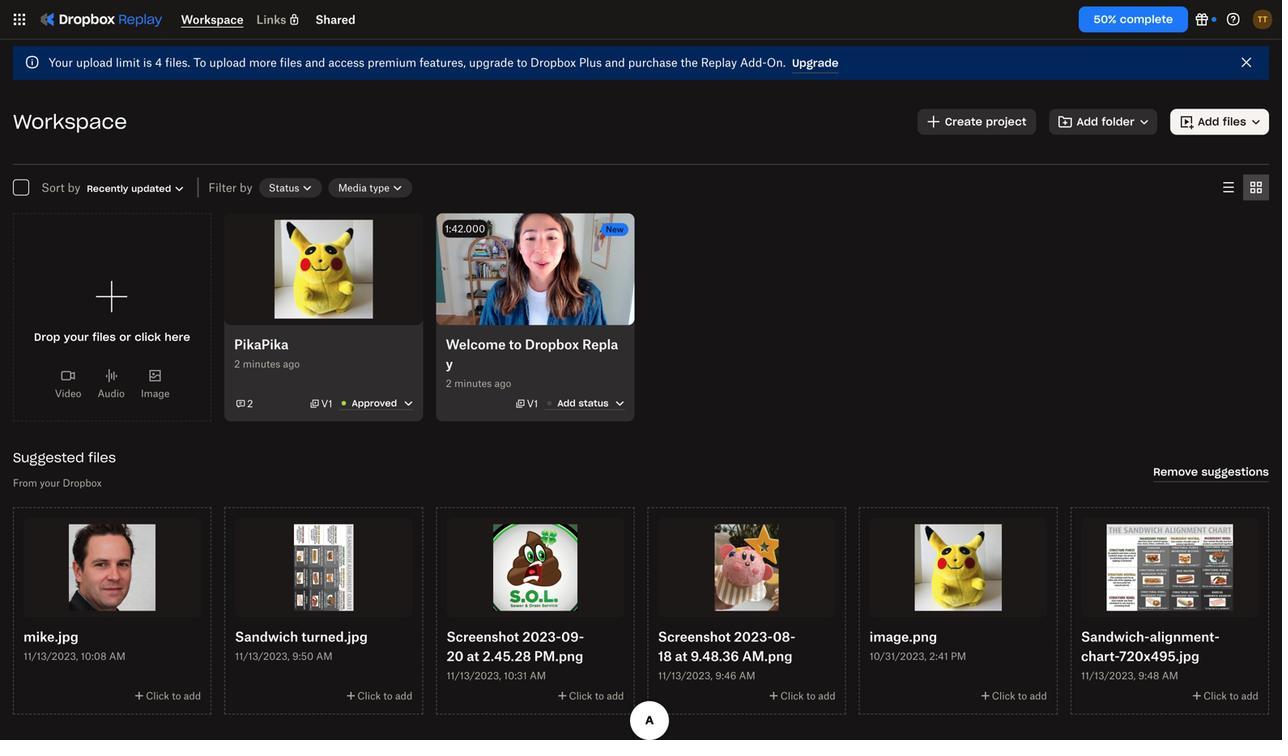 Task type: vqa. For each thing, say whether or not it's contained in the screenshot.


Task type: locate. For each thing, give the bounding box(es) containing it.
tab list
[[1216, 175, 1270, 201]]

add folder
[[1077, 115, 1135, 128]]

0 horizontal spatial upload
[[76, 56, 113, 69]]

4 add from the left
[[1030, 690, 1048, 703]]

9:46
[[716, 670, 737, 682]]

screenshot 2023-09- 20 at 2.45.28 pm.png 11/13/2023, 10:31 am
[[447, 629, 584, 682]]

screenshot 2023-
[[658, 629, 773, 645], [447, 629, 562, 645]]

to for mike.jpg
[[172, 690, 181, 703]]

screenshot 2023- up 18 at 9.48.36 am.png
[[658, 629, 773, 645]]

2 horizontal spatial add
[[1198, 115, 1220, 128]]

1 horizontal spatial by
[[240, 181, 253, 194]]

0 horizontal spatial add
[[558, 398, 576, 409]]

sort
[[41, 181, 65, 194]]

0 horizontal spatial your
[[40, 477, 60, 489]]

am right 10:31 on the left bottom
[[530, 670, 546, 682]]

video
[[55, 388, 81, 400]]

0 horizontal spatial v1
[[321, 398, 333, 410]]

suggested files
[[13, 450, 116, 466]]

20 at 2.45.28 pm.png
[[447, 649, 584, 665]]

0 vertical spatial 2
[[234, 358, 240, 370]]

4 click to add from the left
[[992, 690, 1048, 703]]

2 click to add from the left
[[358, 690, 413, 703]]

recently
[[87, 183, 128, 194]]

from your dropbox
[[13, 477, 102, 489]]

your right from
[[40, 477, 60, 489]]

1 add from the left
[[184, 690, 201, 703]]

1 horizontal spatial v1
[[527, 398, 538, 410]]

3 click to add from the left
[[781, 690, 836, 703]]

upload right the to
[[209, 56, 246, 69]]

1 horizontal spatial ago
[[495, 378, 512, 390]]

11/13/2023, down chart-
[[1082, 670, 1136, 682]]

2 by from the left
[[240, 181, 253, 194]]

to for screenshot 2023-08- 18 at 9.48.36 am.png
[[807, 690, 816, 703]]

3 click from the left
[[781, 690, 804, 703]]

shared
[[316, 13, 356, 26]]

1 horizontal spatial and
[[605, 56, 625, 69]]

0 horizontal spatial 2
[[234, 358, 240, 370]]

welcome to dropbox repla
[[446, 337, 618, 352]]

2 horizontal spatial 2
[[446, 378, 452, 390]]

audio
[[98, 388, 125, 400]]

1 horizontal spatial screenshot 2023-
[[658, 629, 773, 645]]

am right 10:08
[[109, 651, 126, 663]]

1 by from the left
[[68, 181, 80, 194]]

ago down pikapika at the top of page
[[283, 358, 300, 370]]

0 vertical spatial ago
[[283, 358, 300, 370]]

v1 down "welcome to dropbox repla y 2 minutes ago"
[[527, 398, 538, 410]]

add for add status
[[558, 398, 576, 409]]

minutes inside pikapika 2 minutes ago
[[243, 358, 280, 370]]

11/13/2023, down 'mike.jpg' at the bottom left
[[23, 651, 78, 663]]

1 click from the left
[[146, 690, 169, 703]]

1 click to add from the left
[[146, 690, 201, 703]]

0 horizontal spatial screenshot 2023-
[[447, 629, 562, 645]]

project
[[986, 115, 1027, 128]]

1 vertical spatial your
[[40, 477, 60, 489]]

11/13/2023, left the 9:50
[[235, 651, 290, 663]]

5 click to add from the left
[[569, 690, 624, 703]]

10/31/2023,
[[870, 651, 927, 663]]

1 vertical spatial workspace
[[13, 109, 127, 134]]

0 horizontal spatial by
[[68, 181, 80, 194]]

click to add for sandwich turned.jpg
[[358, 690, 413, 703]]

0 vertical spatial your
[[64, 331, 89, 344]]

the
[[681, 56, 698, 69]]

to
[[193, 56, 206, 69]]

sandwich turned.jpg 11/13/2023, 9:50 am
[[235, 629, 368, 663]]

1 horizontal spatial upload
[[209, 56, 246, 69]]

shared link
[[316, 12, 356, 27], [316, 13, 356, 26]]

am
[[109, 651, 126, 663], [316, 651, 333, 663], [739, 670, 756, 682], [530, 670, 546, 682], [1162, 670, 1179, 682]]

0 vertical spatial minutes
[[243, 358, 280, 370]]

dropbox left plus
[[531, 56, 576, 69]]

media type
[[338, 182, 390, 194]]

mike.jpg
[[23, 629, 78, 645]]

add for sandwich-alignment- chart-720x495.jpg
[[1242, 690, 1259, 703]]

workspace link
[[181, 12, 244, 28], [181, 13, 244, 26]]

your inside 'dropdown button'
[[64, 331, 89, 344]]

v1 left approved
[[321, 398, 333, 410]]

1 vertical spatial minutes
[[455, 378, 492, 390]]

11/13/2023, inside screenshot 2023-09- 20 at 2.45.28 pm.png 11/13/2023, 10:31 am
[[447, 670, 501, 682]]

2 down pikapika 2 minutes ago
[[247, 398, 253, 410]]

add files
[[1198, 115, 1247, 128]]

add status
[[558, 398, 609, 409]]

11/13/2023, left 10:31 on the left bottom
[[447, 670, 501, 682]]

your
[[49, 56, 73, 69]]

5 click from the left
[[569, 690, 593, 703]]

screenshot 2023- inside "screenshot 2023-08- 18 at 9.48.36 am.png 11/13/2023, 9:46 am"
[[658, 629, 773, 645]]

drop your files or click here
[[34, 331, 190, 344]]

1 vertical spatial ago
[[495, 378, 512, 390]]

ago inside pikapika 2 minutes ago
[[283, 358, 300, 370]]

add up list view icon
[[1198, 115, 1220, 128]]

mike.jpg 11/13/2023, 10:08 am
[[23, 629, 126, 663]]

files up list view icon
[[1223, 115, 1247, 128]]

2 vertical spatial 2
[[247, 398, 253, 410]]

0 vertical spatial dropbox
[[531, 56, 576, 69]]

am right the 9:48
[[1162, 670, 1179, 682]]

am inside screenshot 2023-09- 20 at 2.45.28 pm.png 11/13/2023, 10:31 am
[[530, 670, 546, 682]]

am right 9:46
[[739, 670, 756, 682]]

by right sort
[[68, 181, 80, 194]]

2 screenshot 2023- from the left
[[447, 629, 562, 645]]

by
[[68, 181, 80, 194], [240, 181, 253, 194]]

dropbox down suggested files
[[63, 477, 102, 489]]

upgrade button
[[792, 54, 839, 73]]

access
[[328, 56, 365, 69]]

0 horizontal spatial and
[[305, 56, 325, 69]]

1 horizontal spatial your
[[64, 331, 89, 344]]

by for filter by
[[240, 181, 253, 194]]

add inside add files dropdown button
[[1198, 115, 1220, 128]]

add inside popup button
[[1077, 115, 1099, 128]]

remove suggestions
[[1154, 465, 1270, 479]]

2 down pikapika at the top of page
[[234, 358, 240, 370]]

2 inside "welcome to dropbox repla y 2 minutes ago"
[[446, 378, 452, 390]]

your upload limit is 4 files. to upload more files and access premium features, upgrade to dropbox plus and purchase the replay add-on. alert
[[13, 46, 1270, 80]]

and
[[305, 56, 325, 69], [605, 56, 625, 69]]

3 add from the left
[[819, 690, 836, 703]]

0 horizontal spatial dropbox
[[63, 477, 102, 489]]

workspace down "your"
[[13, 109, 127, 134]]

1 horizontal spatial minutes
[[455, 378, 492, 390]]

1 horizontal spatial dropbox
[[531, 56, 576, 69]]

6 click from the left
[[1204, 690, 1227, 703]]

50% complete
[[1094, 13, 1174, 26]]

premium
[[368, 56, 417, 69]]

pm
[[951, 651, 967, 663]]

11/13/2023, inside sandwich turned.jpg 11/13/2023, 9:50 am
[[235, 651, 290, 663]]

minutes down the welcome to dropbox repla
[[455, 378, 492, 390]]

filter
[[209, 181, 237, 194]]

screenshot 2023- inside screenshot 2023-09- 20 at 2.45.28 pm.png 11/13/2023, 10:31 am
[[447, 629, 562, 645]]

2
[[234, 358, 240, 370], [446, 378, 452, 390], [247, 398, 253, 410]]

and right plus
[[605, 56, 625, 69]]

09-
[[562, 629, 584, 645]]

2 down y
[[446, 378, 452, 390]]

files inside your upload limit is 4 files. to upload more files and access premium features, upgrade to dropbox plus and purchase the replay add-on. upgrade
[[280, 56, 302, 69]]

approved button
[[337, 397, 415, 410]]

files inside dropdown button
[[1223, 115, 1247, 128]]

files
[[280, 56, 302, 69], [1223, 115, 1247, 128], [92, 331, 116, 344], [88, 450, 116, 466]]

files left or
[[92, 331, 116, 344]]

4
[[155, 56, 162, 69]]

upgrade
[[469, 56, 514, 69]]

remove suggestions button
[[1154, 463, 1270, 482]]

remove
[[1154, 465, 1199, 479]]

upload
[[76, 56, 113, 69], [209, 56, 246, 69]]

create project button
[[918, 109, 1037, 135]]

alignment-
[[1150, 629, 1220, 645]]

add left the status
[[558, 398, 576, 409]]

media type button
[[329, 178, 412, 198]]

minutes down pikapika at the top of page
[[243, 358, 280, 370]]

by right filter
[[240, 181, 253, 194]]

am right the 9:50
[[316, 651, 333, 663]]

your upload limit is 4 files. to upload more files and access premium features, upgrade to dropbox plus and purchase the replay add-on. upgrade
[[49, 56, 839, 70]]

suggested
[[13, 450, 84, 466]]

2 add from the left
[[395, 690, 413, 703]]

am inside sandwich turned.jpg 11/13/2023, 9:50 am
[[316, 651, 333, 663]]

by for sort by
[[68, 181, 80, 194]]

click to add for screenshot 2023-08- 18 at 9.48.36 am.png
[[781, 690, 836, 703]]

11/13/2023, left 9:46
[[658, 670, 713, 682]]

2 click from the left
[[358, 690, 381, 703]]

create
[[945, 115, 983, 128]]

replay logo - go to homepage image
[[32, 6, 168, 32]]

screenshot 2023- up the 20 at 2.45.28 pm.png
[[447, 629, 562, 645]]

add left folder
[[1077, 115, 1099, 128]]

click to add for sandwich-alignment- chart-720x495.jpg
[[1204, 690, 1259, 703]]

1 screenshot 2023- from the left
[[658, 629, 773, 645]]

11/13/2023,
[[23, 651, 78, 663], [235, 651, 290, 663], [658, 670, 713, 682], [447, 670, 501, 682], [1082, 670, 1136, 682]]

10:31
[[504, 670, 527, 682]]

add for add files
[[1198, 115, 1220, 128]]

tt button
[[1250, 6, 1276, 32]]

0 vertical spatial workspace
[[181, 13, 244, 26]]

50%
[[1094, 13, 1117, 26]]

1 vertical spatial 2
[[446, 378, 452, 390]]

more
[[249, 56, 277, 69]]

ago down the welcome to dropbox repla
[[495, 378, 512, 390]]

1 and from the left
[[305, 56, 325, 69]]

filter by
[[209, 181, 253, 194]]

click
[[146, 690, 169, 703], [358, 690, 381, 703], [781, 690, 804, 703], [992, 690, 1016, 703], [569, 690, 593, 703], [1204, 690, 1227, 703]]

and left access
[[305, 56, 325, 69]]

add inside add status button
[[558, 398, 576, 409]]

minutes
[[243, 358, 280, 370], [455, 378, 492, 390]]

5 add from the left
[[607, 690, 624, 703]]

dropbox
[[531, 56, 576, 69], [63, 477, 102, 489]]

to for sandwich-alignment- chart-720x495.jpg
[[1230, 690, 1239, 703]]

dropbox inside your upload limit is 4 files. to upload more files and access premium features, upgrade to dropbox plus and purchase the replay add-on. upgrade
[[531, 56, 576, 69]]

ago
[[283, 358, 300, 370], [495, 378, 512, 390]]

add for mike.jpg
[[184, 690, 201, 703]]

1 vertical spatial dropbox
[[63, 477, 102, 489]]

0 horizontal spatial ago
[[283, 358, 300, 370]]

upload left limit
[[76, 56, 113, 69]]

your
[[64, 331, 89, 344], [40, 477, 60, 489]]

your right drop
[[64, 331, 89, 344]]

drop your files or click here button
[[34, 328, 190, 347]]

click to add for image.png
[[992, 690, 1048, 703]]

files right more
[[280, 56, 302, 69]]

ago inside "welcome to dropbox repla y 2 minutes ago"
[[495, 378, 512, 390]]

11/13/2023, inside sandwich-alignment- chart-720x495.jpg 11/13/2023, 9:48 am
[[1082, 670, 1136, 682]]

6 click to add from the left
[[1204, 690, 1259, 703]]

6 add from the left
[[1242, 690, 1259, 703]]

08-
[[773, 629, 796, 645]]

screenshot 2023- for 09-
[[447, 629, 562, 645]]

9:50
[[292, 651, 314, 663]]

here
[[165, 331, 190, 344]]

1 horizontal spatial add
[[1077, 115, 1099, 128]]

0 horizontal spatial minutes
[[243, 358, 280, 370]]

to
[[517, 56, 528, 69], [172, 690, 181, 703], [384, 690, 393, 703], [807, 690, 816, 703], [1018, 690, 1028, 703], [595, 690, 604, 703], [1230, 690, 1239, 703]]

purchase
[[628, 56, 678, 69]]

or
[[119, 331, 131, 344]]

am inside mike.jpg 11/13/2023, 10:08 am
[[109, 651, 126, 663]]

4 click from the left
[[992, 690, 1016, 703]]

workspace up the to
[[181, 13, 244, 26]]

plus
[[579, 56, 602, 69]]



Task type: describe. For each thing, give the bounding box(es) containing it.
features,
[[420, 56, 466, 69]]

am inside sandwich-alignment- chart-720x495.jpg 11/13/2023, 9:48 am
[[1162, 670, 1179, 682]]

chart-
[[1082, 649, 1120, 665]]

screenshot 2023- for 08-
[[658, 629, 773, 645]]

pikapika 2 minutes ago
[[234, 337, 300, 370]]

9:48
[[1139, 670, 1160, 682]]

click
[[135, 331, 161, 344]]

image.png
[[870, 629, 938, 645]]

add for screenshot 2023-09- 20 at 2.45.28 pm.png
[[607, 690, 624, 703]]

sandwich-alignment- chart-720x495.jpg 11/13/2023, 9:48 am
[[1082, 629, 1220, 682]]

links
[[257, 13, 286, 26]]

new
[[606, 224, 624, 235]]

am inside "screenshot 2023-08- 18 at 9.48.36 am.png 11/13/2023, 9:46 am"
[[739, 670, 756, 682]]

files inside 'dropdown button'
[[92, 331, 116, 344]]

1 v1 from the left
[[321, 398, 333, 410]]

click for image.png
[[992, 690, 1016, 703]]

11/13/2023, inside mike.jpg 11/13/2023, 10:08 am
[[23, 651, 78, 663]]

click for mike.jpg
[[146, 690, 169, 703]]

11/13/2023, inside "screenshot 2023-08- 18 at 9.48.36 am.png 11/13/2023, 9:46 am"
[[658, 670, 713, 682]]

limit
[[116, 56, 140, 69]]

1 horizontal spatial workspace
[[181, 13, 244, 26]]

recently updated button
[[87, 182, 186, 195]]

is
[[143, 56, 152, 69]]

to for screenshot 2023-09- 20 at 2.45.28 pm.png
[[595, 690, 604, 703]]

click to add for mike.jpg
[[146, 690, 201, 703]]

status
[[269, 182, 299, 194]]

files up from your dropbox
[[88, 450, 116, 466]]

18 at 9.48.36 am.png
[[658, 649, 793, 665]]

to inside your upload limit is 4 files. to upload more files and access premium features, upgrade to dropbox plus and purchase the replay add-on. upgrade
[[517, 56, 528, 69]]

drop
[[34, 331, 60, 344]]

files.
[[165, 56, 190, 69]]

media
[[338, 182, 367, 194]]

list view image
[[1219, 178, 1239, 197]]

add for screenshot 2023-08- 18 at 9.48.36 am.png
[[819, 690, 836, 703]]

replay
[[701, 56, 737, 69]]

click for sandwich turned.jpg
[[358, 690, 381, 703]]

add status button
[[543, 397, 627, 410]]

recently updated
[[87, 183, 171, 194]]

add folder button
[[1050, 109, 1158, 135]]

720x495.jpg
[[1120, 649, 1200, 665]]

complete
[[1120, 13, 1174, 26]]

approved
[[352, 398, 397, 409]]

add for image.png
[[1030, 690, 1048, 703]]

click for screenshot 2023-09- 20 at 2.45.28 pm.png
[[569, 690, 593, 703]]

create project
[[945, 115, 1027, 128]]

sandwich turned.jpg
[[235, 629, 368, 645]]

50% complete button
[[1079, 6, 1189, 32]]

sort by
[[41, 181, 80, 194]]

to for sandwich turned.jpg
[[384, 690, 393, 703]]

click for screenshot 2023-08- 18 at 9.48.36 am.png
[[781, 690, 804, 703]]

10:08
[[81, 651, 107, 663]]

status button
[[259, 178, 322, 198]]

tt
[[1258, 14, 1268, 24]]

click to add for screenshot 2023-09- 20 at 2.45.28 pm.png
[[569, 690, 624, 703]]

welcome to dropbox repla y 2 minutes ago
[[446, 337, 618, 390]]

y
[[446, 356, 453, 372]]

status
[[579, 398, 609, 409]]

from
[[13, 477, 37, 489]]

suggestions
[[1202, 465, 1270, 479]]

image.png 10/31/2023, 2:41 pm
[[870, 629, 967, 663]]

add-
[[740, 56, 767, 69]]

folder
[[1102, 115, 1135, 128]]

on.
[[767, 56, 786, 69]]

your for from
[[40, 477, 60, 489]]

add for add folder
[[1077, 115, 1099, 128]]

click for sandwich-alignment- chart-720x495.jpg
[[1204, 690, 1227, 703]]

2 inside pikapika 2 minutes ago
[[234, 358, 240, 370]]

your for drop
[[64, 331, 89, 344]]

type
[[370, 182, 390, 194]]

2 v1 from the left
[[527, 398, 538, 410]]

sandwich-
[[1082, 629, 1150, 645]]

1 upload from the left
[[76, 56, 113, 69]]

what's new in replay? image
[[1193, 10, 1212, 29]]

updated
[[131, 183, 171, 194]]

0 horizontal spatial workspace
[[13, 109, 127, 134]]

2:41
[[930, 651, 949, 663]]

minutes inside "welcome to dropbox repla y 2 minutes ago"
[[455, 378, 492, 390]]

pikapika
[[234, 337, 289, 352]]

image
[[141, 388, 170, 400]]

2 upload from the left
[[209, 56, 246, 69]]

to for image.png
[[1018, 690, 1028, 703]]

add files button
[[1171, 109, 1270, 135]]

upgrade
[[792, 56, 839, 70]]

1:42.000
[[445, 223, 485, 235]]

add for sandwich turned.jpg
[[395, 690, 413, 703]]

1 horizontal spatial 2
[[247, 398, 253, 410]]

2 and from the left
[[605, 56, 625, 69]]

tile view image
[[1247, 178, 1266, 197]]



